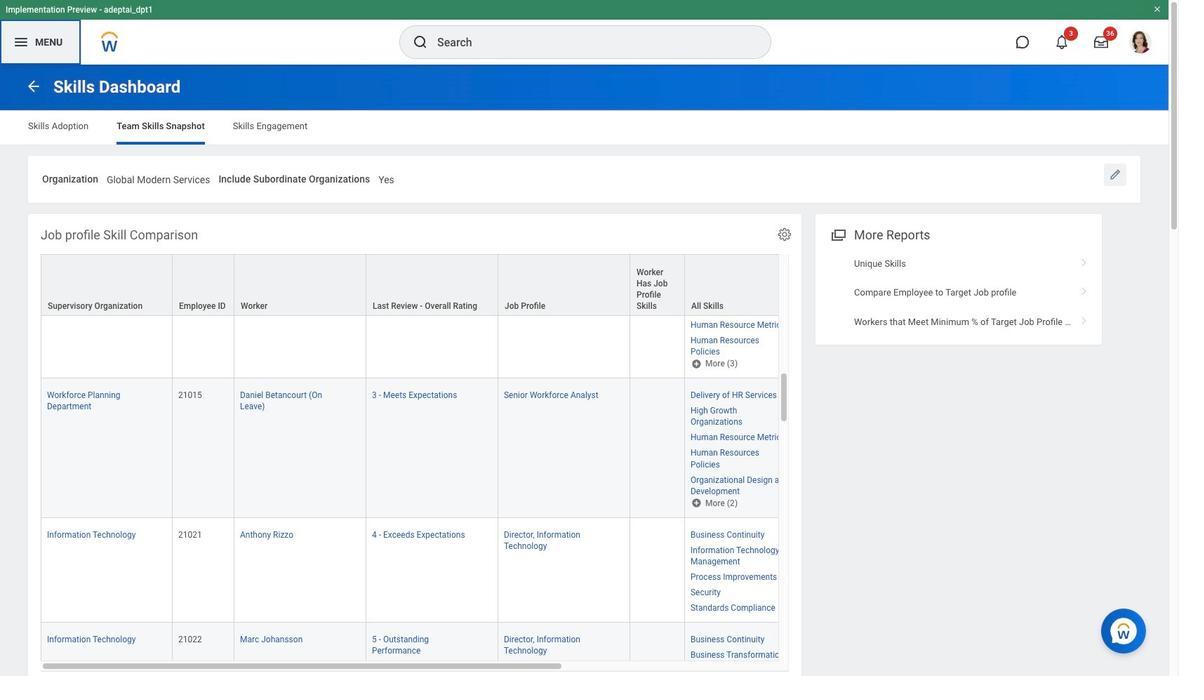 Task type: describe. For each thing, give the bounding box(es) containing it.
configure job profile skill comparison image
[[777, 227, 793, 242]]

2 column header from the left
[[173, 254, 235, 317]]

2 row from the top
[[41, 254, 1081, 317]]

3 row from the top
[[41, 379, 1081, 518]]

search image
[[412, 34, 429, 51]]

4 column header from the left
[[367, 254, 499, 317]]

inbox large image
[[1095, 35, 1109, 49]]

close environment banner image
[[1154, 5, 1162, 13]]

profile logan mcneil image
[[1130, 31, 1152, 56]]

1 row from the top
[[41, 251, 1081, 379]]

5 column header from the left
[[499, 254, 631, 317]]

pagination element
[[515, 672, 789, 676]]



Task type: locate. For each thing, give the bounding box(es) containing it.
main content
[[0, 65, 1169, 676]]

6 column header from the left
[[631, 254, 685, 317]]

menu group image
[[829, 224, 848, 243]]

chevron right image
[[1076, 312, 1094, 326]]

4 row from the top
[[41, 518, 1081, 623]]

banner
[[0, 0, 1169, 65]]

Search Workday  search field
[[437, 27, 742, 58]]

items selected list
[[691, 262, 811, 358], [691, 388, 811, 497], [691, 527, 811, 614], [691, 632, 811, 676]]

4 items selected list from the top
[[691, 632, 811, 676]]

1 column header from the left
[[41, 254, 173, 317]]

None text field
[[107, 166, 210, 190], [379, 166, 395, 190], [107, 166, 210, 190], [379, 166, 395, 190]]

1 items selected list from the top
[[691, 262, 811, 358]]

1 chevron right image from the top
[[1076, 253, 1094, 267]]

column header
[[41, 254, 173, 317], [173, 254, 235, 317], [235, 254, 367, 317], [367, 254, 499, 317], [499, 254, 631, 317], [631, 254, 685, 317]]

row
[[41, 251, 1081, 379], [41, 254, 1081, 317], [41, 379, 1081, 518], [41, 518, 1081, 623], [41, 623, 1081, 676]]

justify image
[[13, 34, 29, 51]]

job profile skill comparison element
[[28, 214, 1081, 676]]

5 row from the top
[[41, 623, 1081, 676]]

edit image
[[1109, 168, 1123, 182]]

2 items selected list from the top
[[691, 388, 811, 497]]

notifications large image
[[1055, 35, 1069, 49]]

cell
[[41, 251, 173, 379], [173, 251, 235, 379], [235, 251, 367, 379], [367, 251, 499, 379], [499, 251, 631, 379], [631, 251, 685, 379], [631, 379, 685, 518], [631, 518, 685, 623], [631, 623, 685, 676]]

3 items selected list from the top
[[691, 527, 811, 614]]

list
[[816, 249, 1102, 336]]

chevron right image
[[1076, 253, 1094, 267], [1076, 282, 1094, 296]]

0 vertical spatial chevron right image
[[1076, 253, 1094, 267]]

tab list
[[14, 111, 1155, 145]]

1 vertical spatial chevron right image
[[1076, 282, 1094, 296]]

2 chevron right image from the top
[[1076, 282, 1094, 296]]

items per page image
[[384, 672, 506, 676]]

3 column header from the left
[[235, 254, 367, 317]]

previous page image
[[25, 78, 42, 94]]



Task type: vqa. For each thing, say whether or not it's contained in the screenshot.
third Items Selected list from the bottom
yes



